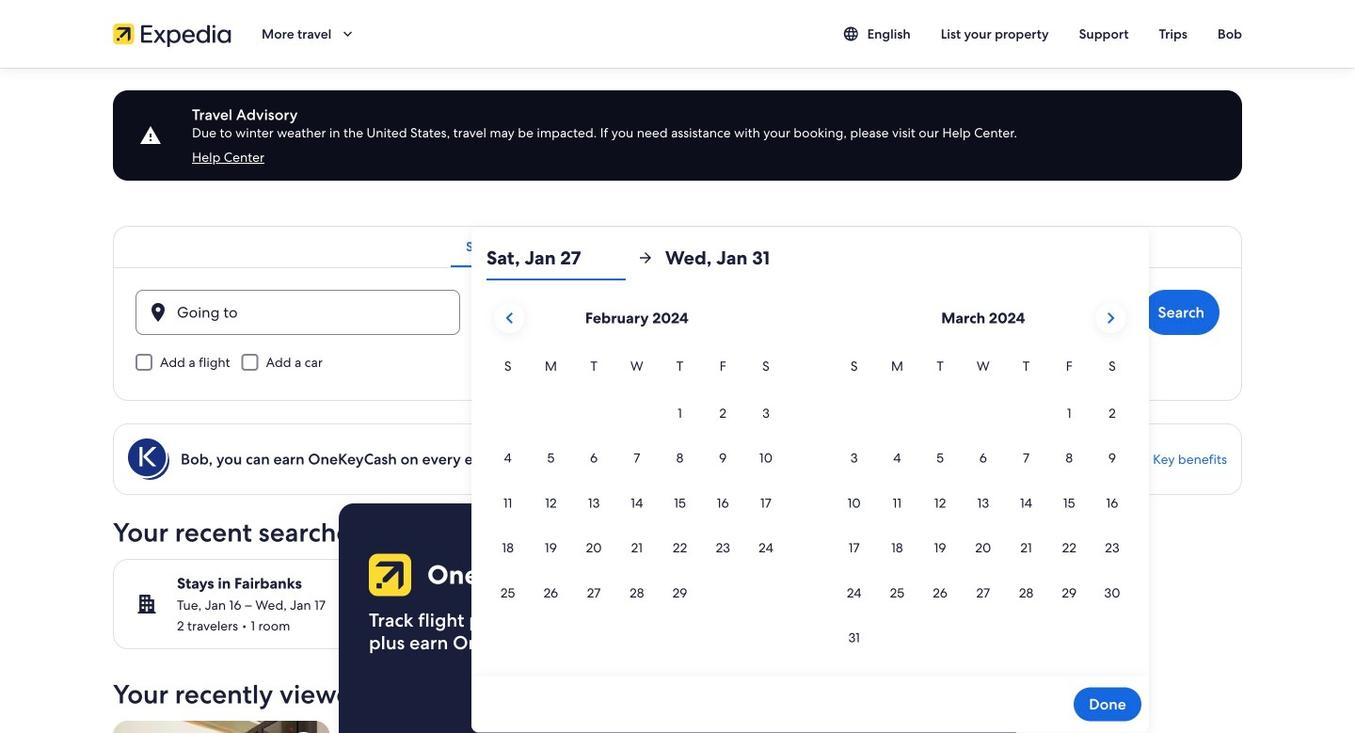 Task type: describe. For each thing, give the bounding box(es) containing it.
qr code image
[[878, 575, 987, 685]]

stays image
[[136, 593, 158, 616]]

directional image
[[637, 250, 654, 266]]



Task type: vqa. For each thing, say whether or not it's contained in the screenshot.
expedia logo
yes



Task type: locate. For each thing, give the bounding box(es) containing it.
one key blue tier image
[[128, 439, 169, 480]]

next month image
[[1100, 307, 1123, 330]]

expedia logo image
[[365, 554, 411, 596]]

february 2024 element
[[487, 356, 788, 616]]

expedia logo image
[[113, 21, 232, 47]]

small image
[[843, 25, 868, 42]]

application
[[487, 296, 1134, 661]]

close image
[[958, 527, 974, 544]]

tab list
[[113, 226, 1243, 267]]

previous month image
[[498, 307, 521, 330]]

main content
[[0, 68, 1356, 733]]

travel alert notification region
[[90, 68, 1265, 181]]

march 2024 element
[[833, 356, 1134, 661]]

more travel image
[[339, 25, 356, 42]]

bar (on property) image
[[113, 721, 330, 733]]



